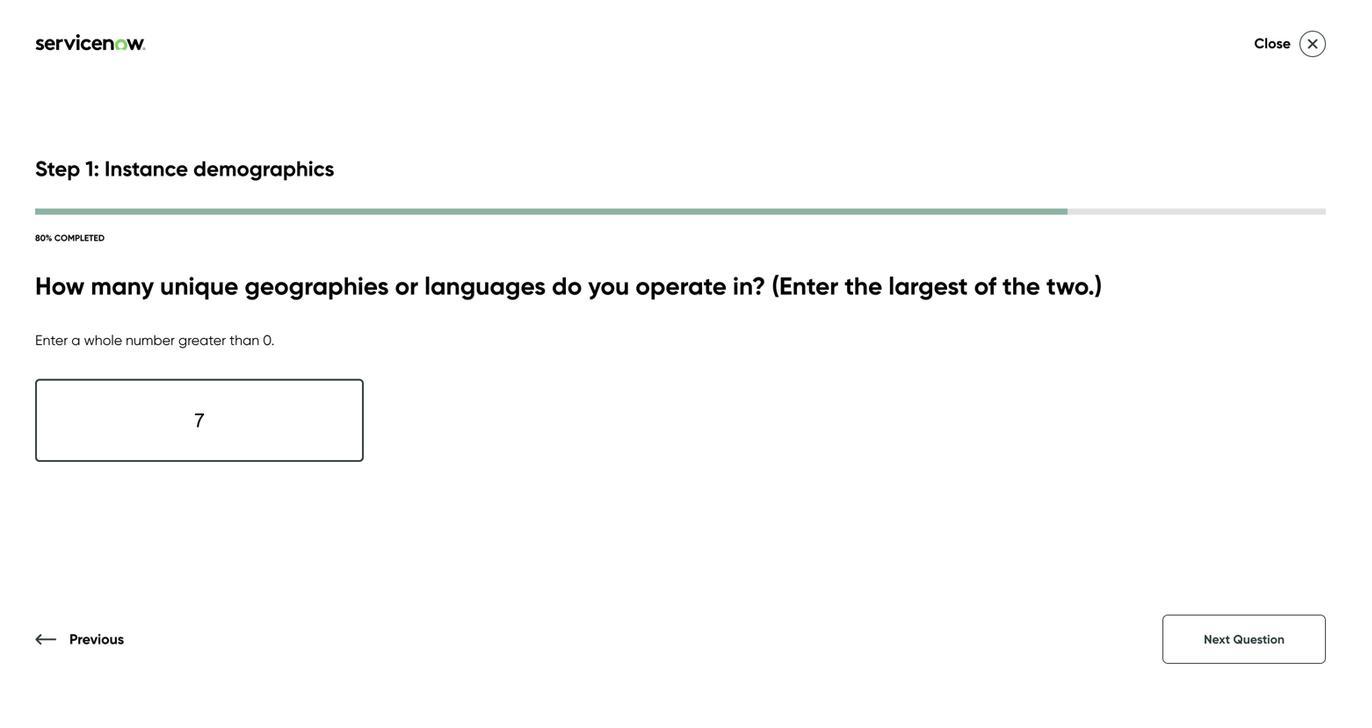Task type: vqa. For each thing, say whether or not it's contained in the screenshot.
"close" icon
no



Task type: describe. For each thing, give the bounding box(es) containing it.
enter
[[35, 332, 68, 349]]

servicenow platform team estimator
[[775, 192, 1297, 300]]

greater
[[178, 332, 226, 349]]

2 the from the left
[[1003, 271, 1040, 302]]

1 the from the left
[[845, 271, 882, 302]]

many
[[91, 271, 154, 302]]

0.
[[263, 332, 275, 349]]

estimator
[[775, 247, 960, 300]]

previous
[[69, 631, 124, 648]]

close
[[1254, 35, 1291, 52]]

with
[[98, 629, 127, 646]]

you
[[588, 271, 629, 302]]

a
[[71, 332, 80, 349]]

1:
[[85, 156, 99, 182]]

(enter
[[772, 271, 838, 302]]

us
[[131, 629, 147, 646]]

connect with us
[[35, 629, 147, 646]]

connect
[[35, 629, 94, 646]]

completed
[[54, 233, 105, 244]]

step 1: instance demographics
[[35, 156, 334, 182]]

how many unique geographies or languages do you operate in? (enter the largest of the two.)
[[35, 271, 1102, 302]]

number
[[126, 332, 175, 349]]

unique
[[160, 271, 238, 302]]



Task type: locate. For each thing, give the bounding box(es) containing it.
Enter a number field
[[35, 379, 364, 462]]

the right 'of'
[[1003, 271, 1040, 302]]

do
[[552, 271, 582, 302]]

next
[[1204, 632, 1230, 647]]

instance
[[105, 156, 188, 182]]

step
[[35, 156, 80, 182]]

largest
[[889, 271, 968, 302]]

team
[[1191, 192, 1297, 245]]

languages
[[424, 271, 546, 302]]

80%
[[35, 233, 52, 244]]

servicenow
[[775, 192, 1005, 245]]

geographies
[[245, 271, 389, 302]]

than
[[229, 332, 259, 349]]

next question
[[1204, 632, 1285, 647]]

of
[[974, 271, 996, 302]]

the right (enter
[[845, 271, 882, 302]]

platform
[[1015, 192, 1181, 245]]

the
[[845, 271, 882, 302], [1003, 271, 1040, 302]]

two.)
[[1046, 271, 1102, 302]]

whole
[[84, 332, 122, 349]]

0 horizontal spatial the
[[845, 271, 882, 302]]

80% completed
[[35, 233, 105, 244]]

or
[[395, 271, 418, 302]]

in?
[[733, 271, 766, 302]]

1 horizontal spatial the
[[1003, 271, 1040, 302]]

enter a whole number greater than 0.
[[35, 332, 275, 349]]

next question link
[[1163, 615, 1326, 664]]

demographics
[[193, 156, 334, 182]]

how
[[35, 271, 85, 302]]

operate
[[636, 271, 727, 302]]

question
[[1233, 632, 1285, 647]]



